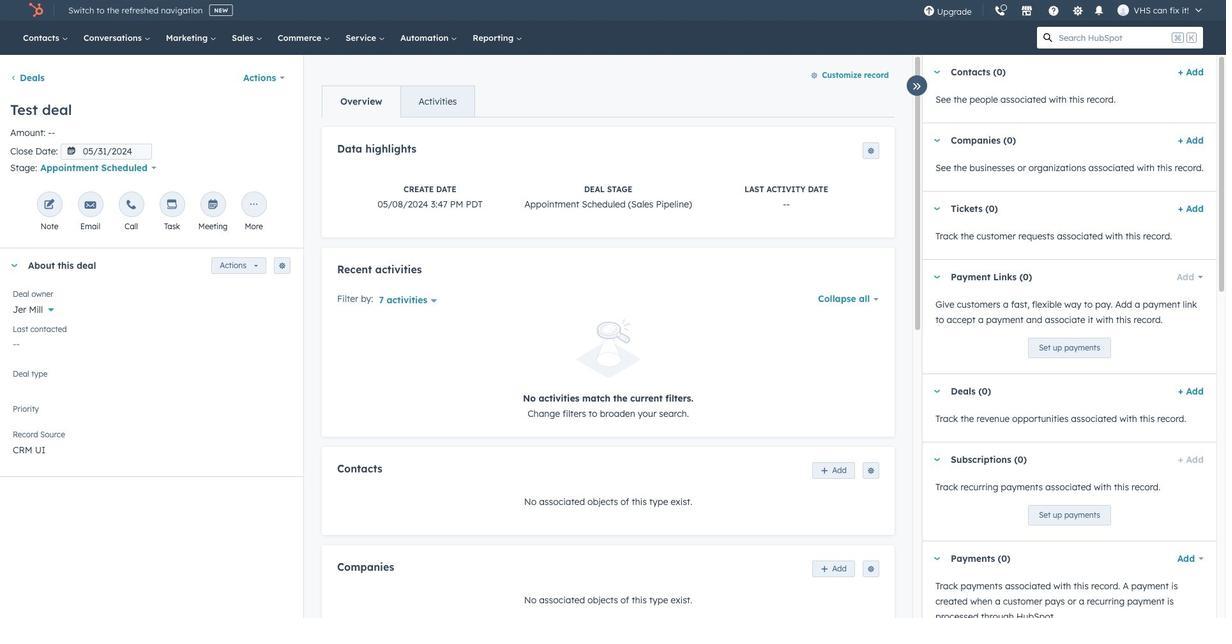 Task type: locate. For each thing, give the bounding box(es) containing it.
more activities, menu pop up image
[[248, 199, 260, 212]]

make a phone call image
[[125, 199, 137, 212]]

1 vertical spatial caret image
[[933, 207, 941, 210]]

caret image
[[933, 139, 941, 142], [10, 264, 18, 267], [933, 276, 941, 279], [933, 458, 941, 461], [933, 557, 941, 560]]

2 caret image from the top
[[933, 207, 941, 210]]

2 vertical spatial caret image
[[933, 390, 941, 393]]

navigation
[[322, 86, 475, 118]]

3 caret image from the top
[[933, 390, 941, 393]]

0 vertical spatial caret image
[[933, 71, 941, 74]]

caret image
[[933, 71, 941, 74], [933, 207, 941, 210], [933, 390, 941, 393]]

manage card settings image
[[278, 263, 286, 270]]

menu
[[917, 0, 1211, 21]]

create a task image
[[166, 199, 178, 212]]

MM/DD/YYYY text field
[[61, 144, 152, 160]]

alert
[[337, 320, 879, 421]]

jer mill image
[[1117, 4, 1129, 16]]



Task type: describe. For each thing, give the bounding box(es) containing it.
create a note image
[[44, 199, 55, 212]]

1 caret image from the top
[[933, 71, 941, 74]]

Search HubSpot search field
[[1059, 27, 1169, 49]]

marketplaces image
[[1021, 6, 1032, 17]]

-- text field
[[13, 332, 291, 353]]

schedule a meeting image
[[207, 199, 219, 212]]

create an email image
[[85, 199, 96, 212]]



Task type: vqa. For each thing, say whether or not it's contained in the screenshot.
the preliminary tasks popup button
no



